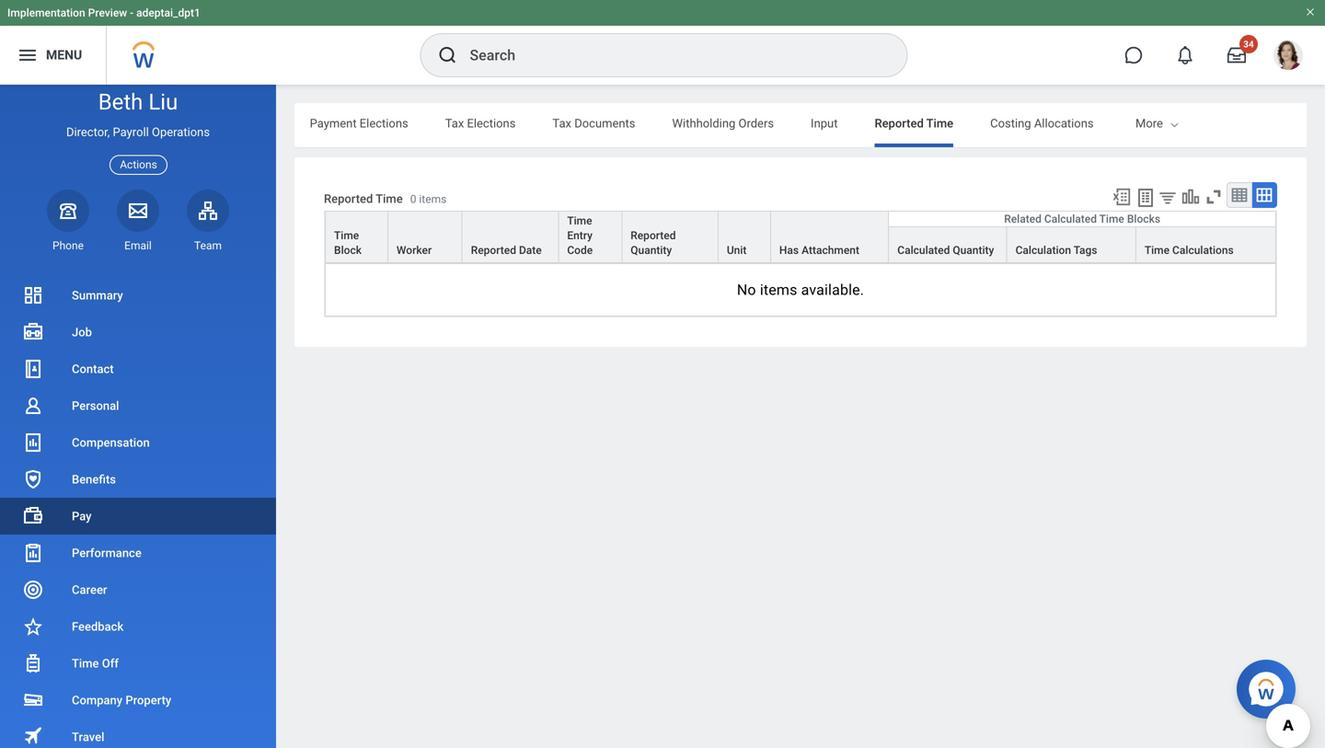 Task type: locate. For each thing, give the bounding box(es) containing it.
quantity inside calculated quantity popup button
[[953, 244, 995, 257]]

withholding orders
[[672, 116, 774, 130]]

tab list
[[0, 103, 1094, 147]]

1 tax from the left
[[445, 116, 464, 130]]

quantity left calculation
[[953, 244, 995, 257]]

2 row from the top
[[325, 227, 1277, 263]]

time off
[[72, 657, 119, 671]]

-
[[130, 6, 134, 19]]

feedback link
[[0, 609, 276, 645]]

implementation
[[7, 6, 85, 19]]

1 row from the top
[[325, 211, 1277, 263]]

performance link
[[0, 535, 276, 572]]

has attachment button
[[771, 212, 889, 262]]

34
[[1244, 39, 1255, 50]]

email beth liu element
[[117, 238, 159, 253]]

entry
[[567, 229, 593, 242]]

row
[[325, 211, 1277, 263], [325, 227, 1277, 263]]

performance
[[72, 546, 142, 560]]

reported for reported date
[[471, 244, 516, 257]]

1 quantity from the left
[[631, 244, 672, 257]]

reported
[[875, 116, 924, 130], [324, 192, 373, 206], [631, 229, 676, 242], [471, 244, 516, 257]]

available.
[[801, 281, 865, 299]]

quantity right time entry code popup button
[[631, 244, 672, 257]]

attachment
[[802, 244, 860, 257]]

costing
[[991, 116, 1032, 130]]

benefits image
[[22, 469, 44, 491]]

1 horizontal spatial quantity
[[953, 244, 995, 257]]

career link
[[0, 572, 276, 609]]

menu button
[[0, 26, 106, 85]]

time down export to excel 'icon'
[[1100, 213, 1125, 226]]

0 horizontal spatial tax
[[445, 116, 464, 130]]

compensation
[[72, 436, 150, 450]]

0 vertical spatial items
[[419, 193, 447, 206]]

0 vertical spatial calculated
[[1045, 213, 1097, 226]]

tags
[[1074, 244, 1098, 257]]

1 horizontal spatial items
[[760, 281, 798, 299]]

menu
[[46, 48, 82, 63]]

tax left documents
[[553, 116, 572, 130]]

2 tax from the left
[[553, 116, 572, 130]]

time up the block
[[334, 229, 359, 242]]

time down blocks
[[1145, 244, 1170, 257]]

Search Workday  search field
[[470, 35, 869, 75]]

time entry code button
[[559, 212, 622, 262]]

actions
[[120, 158, 157, 171]]

elections for tax elections
[[467, 116, 516, 130]]

quantity inside reported quantity
[[631, 244, 672, 257]]

tax
[[445, 116, 464, 130], [553, 116, 572, 130]]

calculation
[[1016, 244, 1072, 257]]

unit
[[727, 244, 747, 257]]

0 horizontal spatial items
[[419, 193, 447, 206]]

table image
[[1231, 186, 1249, 204]]

property
[[126, 694, 171, 707]]

1 vertical spatial calculated
[[898, 244, 950, 257]]

related calculated time blocks button
[[890, 212, 1276, 227]]

items
[[419, 193, 447, 206], [760, 281, 798, 299]]

liu
[[149, 89, 178, 115]]

export to excel image
[[1112, 187, 1132, 207]]

row containing calculated quantity
[[325, 227, 1277, 263]]

reported quantity
[[631, 229, 676, 257]]

travel
[[72, 730, 104, 744]]

menu banner
[[0, 0, 1326, 85]]

time up entry
[[567, 215, 592, 227]]

calculations
[[1173, 244, 1234, 257]]

travel link
[[0, 719, 276, 748]]

reported up 'time block' popup button
[[324, 192, 373, 206]]

reported right time entry code popup button
[[631, 229, 676, 242]]

notifications large image
[[1177, 46, 1195, 64]]

summary image
[[22, 284, 44, 307]]

email button
[[117, 189, 159, 253]]

2 quantity from the left
[[953, 244, 995, 257]]

team beth liu element
[[187, 238, 229, 253]]

director, payroll operations
[[66, 125, 210, 139]]

time off image
[[22, 653, 44, 675]]

time left the off at the bottom of page
[[72, 657, 99, 671]]

benefits link
[[0, 461, 276, 498]]

reported for reported time 0 items
[[324, 192, 373, 206]]

time left 0
[[376, 192, 403, 206]]

reported inside popup button
[[631, 229, 676, 242]]

personal link
[[0, 388, 276, 424]]

reported date
[[471, 244, 542, 257]]

director,
[[66, 125, 110, 139]]

time block
[[334, 229, 362, 257]]

more
[[1136, 116, 1164, 130]]

beth liu
[[98, 89, 178, 115]]

company property link
[[0, 682, 276, 719]]

1 horizontal spatial calculated
[[1045, 213, 1097, 226]]

view team image
[[197, 200, 219, 222]]

1 horizontal spatial tax
[[553, 116, 572, 130]]

list
[[0, 277, 276, 748]]

payroll
[[113, 125, 149, 139]]

operations
[[152, 125, 210, 139]]

reported right input
[[875, 116, 924, 130]]

reported inside popup button
[[471, 244, 516, 257]]

team link
[[187, 189, 229, 253]]

items right 0
[[419, 193, 447, 206]]

time block button
[[326, 212, 388, 262]]

0 horizontal spatial quantity
[[631, 244, 672, 257]]

toolbar
[[1104, 182, 1278, 211]]

tax for tax documents
[[553, 116, 572, 130]]

tax elections
[[445, 116, 516, 130]]

time calculations button
[[1137, 227, 1276, 262]]

company property image
[[22, 690, 44, 712]]

expand table image
[[1256, 186, 1274, 204]]

2 elections from the left
[[467, 116, 516, 130]]

personal image
[[22, 395, 44, 417]]

reported left date
[[471, 244, 516, 257]]

allocations
[[1035, 116, 1094, 130]]

0 horizontal spatial elections
[[360, 116, 408, 130]]

quantity
[[631, 244, 672, 257], [953, 244, 995, 257]]

compensation image
[[22, 432, 44, 454]]

export to worksheets image
[[1135, 187, 1157, 209]]

items right "no"
[[760, 281, 798, 299]]

reported quantity button
[[623, 212, 718, 262]]

inbox large image
[[1228, 46, 1246, 64]]

1 vertical spatial items
[[760, 281, 798, 299]]

compensation link
[[0, 424, 276, 461]]

1 elections from the left
[[360, 116, 408, 130]]

calculated
[[1045, 213, 1097, 226], [898, 244, 950, 257]]

1 horizontal spatial elections
[[467, 116, 516, 130]]

fullscreen image
[[1204, 187, 1224, 207]]

elections
[[360, 116, 408, 130], [467, 116, 516, 130]]

pay
[[72, 510, 92, 523]]

time
[[927, 116, 954, 130], [376, 192, 403, 206], [1100, 213, 1125, 226], [567, 215, 592, 227], [334, 229, 359, 242], [1145, 244, 1170, 257], [72, 657, 99, 671]]

select to filter grid data image
[[1158, 188, 1178, 207]]

job link
[[0, 314, 276, 351]]

summary
[[72, 289, 123, 302]]

time left 'costing'
[[927, 116, 954, 130]]

tax down search "icon"
[[445, 116, 464, 130]]

feedback
[[72, 620, 124, 634]]



Task type: vqa. For each thing, say whether or not it's contained in the screenshot.
Add Flexible Work Arrangement for Worker
no



Task type: describe. For each thing, give the bounding box(es) containing it.
contact image
[[22, 358, 44, 380]]

contact
[[72, 362, 114, 376]]

costing allocations
[[991, 116, 1094, 130]]

reported time 0 items
[[324, 192, 447, 206]]

time inside "time entry code"
[[567, 215, 592, 227]]

0
[[410, 193, 417, 206]]

calculated quantity button
[[890, 227, 1007, 262]]

career image
[[22, 579, 44, 601]]

no
[[737, 281, 756, 299]]

phone beth liu element
[[47, 238, 89, 253]]

job
[[72, 325, 92, 339]]

phone
[[52, 239, 84, 252]]

company property
[[72, 694, 171, 707]]

list containing summary
[[0, 277, 276, 748]]

job image
[[22, 321, 44, 343]]

code
[[567, 244, 593, 257]]

no items available.
[[737, 281, 865, 299]]

email
[[124, 239, 152, 252]]

calculated quantity
[[898, 244, 995, 257]]

view worker - expand/collapse chart image
[[1181, 187, 1201, 207]]

tax documents
[[553, 116, 636, 130]]

close environment banner image
[[1305, 6, 1316, 17]]

pay link
[[0, 498, 276, 535]]

profile logan mcneil image
[[1274, 41, 1304, 74]]

0 horizontal spatial calculated
[[898, 244, 950, 257]]

feedback image
[[22, 616, 44, 638]]

reported for reported time
[[875, 116, 924, 130]]

block
[[334, 244, 362, 257]]

related
[[1005, 213, 1042, 226]]

related calculated time blocks
[[1005, 213, 1161, 226]]

row containing related calculated time blocks
[[325, 211, 1277, 263]]

team
[[194, 239, 222, 252]]

benefits
[[72, 473, 116, 487]]

has
[[780, 244, 799, 257]]

date
[[519, 244, 542, 257]]

justify image
[[17, 44, 39, 66]]

actions button
[[110, 155, 167, 175]]

orders
[[739, 116, 774, 130]]

items inside reported time 0 items
[[419, 193, 447, 206]]

tax for tax elections
[[445, 116, 464, 130]]

career
[[72, 583, 107, 597]]

tab list containing payment elections
[[0, 103, 1094, 147]]

quantity for calculated quantity
[[953, 244, 995, 257]]

reported time
[[875, 116, 954, 130]]

off
[[102, 657, 119, 671]]

contact link
[[0, 351, 276, 388]]

time off link
[[0, 645, 276, 682]]

34 button
[[1217, 35, 1258, 75]]

navigation pane region
[[0, 85, 276, 748]]

phone image
[[55, 200, 81, 222]]

worker
[[397, 244, 432, 257]]

input
[[811, 116, 838, 130]]

company
[[72, 694, 123, 707]]

elections for payment elections
[[360, 116, 408, 130]]

mail image
[[127, 200, 149, 222]]

unit button
[[719, 212, 770, 262]]

worker button
[[388, 212, 462, 262]]

time calculations
[[1145, 244, 1234, 257]]

personal
[[72, 399, 119, 413]]

has attachment
[[780, 244, 860, 257]]

preview
[[88, 6, 127, 19]]

payment
[[310, 116, 357, 130]]

implementation preview -   adeptai_dpt1
[[7, 6, 201, 19]]

reported date button
[[463, 212, 558, 262]]

adeptai_dpt1
[[136, 6, 201, 19]]

search image
[[437, 44, 459, 66]]

time inside popup button
[[1145, 244, 1170, 257]]

summary link
[[0, 277, 276, 314]]

calculation tags
[[1016, 244, 1098, 257]]

performance image
[[22, 542, 44, 564]]

travel image
[[22, 725, 44, 747]]

blocks
[[1128, 213, 1161, 226]]

phone button
[[47, 189, 89, 253]]

time entry code
[[567, 215, 593, 257]]

payment elections
[[310, 116, 408, 130]]

reported for reported quantity
[[631, 229, 676, 242]]

time inside 'link'
[[72, 657, 99, 671]]

pay image
[[22, 505, 44, 527]]

withholding
[[672, 116, 736, 130]]

beth
[[98, 89, 143, 115]]

calculation tags button
[[1008, 227, 1136, 262]]

time inside the time block
[[334, 229, 359, 242]]

documents
[[575, 116, 636, 130]]

quantity for reported quantity
[[631, 244, 672, 257]]



